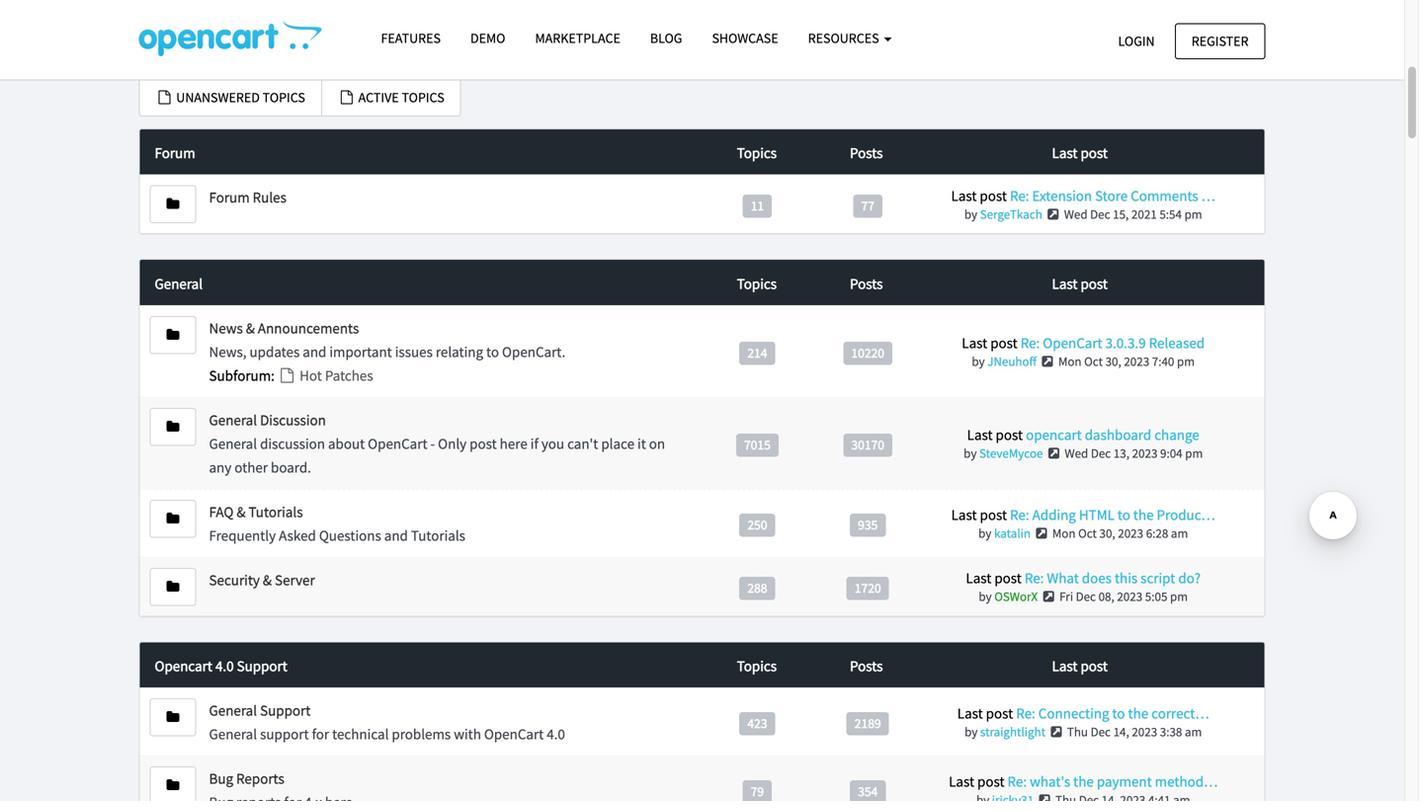 Task type: vqa. For each thing, say whether or not it's contained in the screenshot.
14,
yes



Task type: locate. For each thing, give the bounding box(es) containing it.
& for security
[[263, 571, 272, 589]]

to right relating
[[486, 342, 499, 361]]

forum up forum rules image
[[155, 144, 195, 162]]

topics
[[737, 144, 777, 162], [737, 274, 777, 293], [737, 657, 777, 675]]

1 file o image from the left
[[156, 91, 173, 104]]

mon down last post re: opencart 3.0.3.9 released
[[1058, 353, 1082, 369]]

change
[[1154, 425, 1200, 444]]

4.0 inside general support general support for technical problems with opencart 4.0
[[547, 725, 565, 744]]

1 vertical spatial tutorials
[[411, 526, 465, 545]]

4.0 right opencart
[[215, 657, 234, 675]]

last post
[[1052, 144, 1108, 162], [1052, 274, 1108, 293], [1052, 657, 1108, 675]]

login link
[[1101, 23, 1172, 59]]

0 vertical spatial view the latest post image
[[1045, 208, 1061, 221]]

last post up last post re: opencart 3.0.3.9 released
[[1052, 274, 1108, 293]]

1 vertical spatial opencart
[[368, 434, 427, 453]]

issues
[[395, 342, 433, 361]]

news & announcements image
[[167, 328, 179, 342]]

last up by jneuhoff
[[962, 333, 987, 352]]

30170
[[851, 436, 884, 453]]

oct
[[1084, 353, 1103, 369], [1078, 525, 1097, 541]]

3:38
[[1160, 724, 1182, 740]]

0 horizontal spatial forum
[[155, 144, 195, 162]]

to up 14,
[[1112, 704, 1125, 723]]

1 horizontal spatial topics
[[402, 89, 444, 106]]

by left straightlight link
[[965, 724, 978, 740]]

post up by straightlight on the bottom of page
[[986, 704, 1013, 723]]

last for re: what does this script do?
[[966, 569, 992, 588]]

3 topics from the top
[[737, 657, 777, 675]]

wed down the last post re: extension store comments …
[[1064, 206, 1088, 222]]

0 horizontal spatial file o image
[[156, 91, 173, 104]]

and
[[303, 342, 326, 361], [384, 526, 408, 545]]

active topics
[[356, 89, 444, 106]]

tutorials right 'questions'
[[411, 526, 465, 545]]

view the latest post image down adding
[[1033, 527, 1050, 540]]

pm down do?
[[1170, 589, 1188, 605]]

last
[[1052, 144, 1078, 162], [951, 186, 977, 205], [1052, 274, 1078, 293], [962, 333, 987, 352], [967, 425, 993, 444], [951, 505, 977, 524], [966, 569, 992, 588], [1052, 657, 1078, 675], [957, 704, 983, 723], [949, 772, 974, 791]]

this
[[1115, 569, 1138, 588]]

the up "6:28"
[[1133, 505, 1154, 524]]

view the latest post image
[[1045, 208, 1061, 221], [1046, 447, 1062, 460], [1048, 726, 1065, 739]]

2023 right 14,
[[1132, 724, 1157, 740]]

view the latest post image down opencart at the bottom of page
[[1046, 447, 1062, 460]]

0 horizontal spatial opencart
[[368, 434, 427, 453]]

post up the by osworx
[[995, 569, 1022, 588]]

and right 'questions'
[[384, 526, 408, 545]]

1 horizontal spatial 4.0
[[547, 725, 565, 744]]

by jneuhoff
[[972, 353, 1037, 369]]

questions
[[319, 526, 381, 545]]

wed down the last post opencart dashboard change
[[1065, 445, 1088, 461]]

general down subforum:
[[209, 410, 257, 429]]

0 horizontal spatial and
[[303, 342, 326, 361]]

blog
[[650, 29, 682, 47]]

re: for re: connecting to the correct…
[[1016, 704, 1035, 723]]

topics for last post re: connecting to the correct…
[[737, 657, 777, 675]]

1 posts from the top
[[850, 144, 883, 162]]

0 vertical spatial last post
[[1052, 144, 1108, 162]]

250
[[747, 516, 767, 533]]

dec for what
[[1076, 589, 1096, 605]]

…
[[1201, 186, 1215, 205]]

opencart left -
[[368, 434, 427, 453]]

1 topics from the top
[[737, 144, 777, 162]]

html
[[1079, 505, 1115, 524]]

opencart dashboard change link
[[1026, 425, 1200, 444]]

1 vertical spatial forum
[[209, 188, 250, 207]]

re: up straightlight at right bottom
[[1016, 704, 1035, 723]]

last down by stevemycoe
[[951, 505, 977, 524]]

1 vertical spatial 30,
[[1099, 525, 1115, 541]]

1 horizontal spatial opencart
[[484, 725, 544, 744]]

4.0
[[215, 657, 234, 675], [547, 725, 565, 744]]

opencart
[[1026, 425, 1082, 444]]

dashboard
[[1085, 425, 1152, 444]]

frequently
[[209, 526, 276, 545]]

file o image
[[278, 368, 297, 383]]

288
[[747, 580, 767, 597]]

support up support
[[260, 701, 311, 720]]

by left 'stevemycoe' link
[[964, 445, 977, 461]]

2 topics from the top
[[737, 274, 777, 293]]

file o image inside active topics link
[[338, 91, 356, 104]]

1 horizontal spatial and
[[384, 526, 408, 545]]

post
[[1081, 144, 1108, 162], [980, 186, 1007, 205], [1081, 274, 1108, 293], [990, 333, 1018, 352], [996, 425, 1023, 444], [470, 434, 497, 453], [980, 505, 1007, 524], [995, 569, 1022, 588], [1081, 657, 1108, 675], [986, 704, 1013, 723], [977, 772, 1005, 791]]

& inside news & announcements news, updates and important issues relating to opencart.
[[246, 319, 255, 337]]

adding
[[1032, 505, 1076, 524]]

dec left 15, at the top right
[[1090, 206, 1110, 222]]

forum for forum rules
[[209, 188, 250, 207]]

last up the by osworx
[[966, 569, 992, 588]]

view the latest post image
[[1039, 355, 1056, 368], [1033, 527, 1050, 540], [1040, 591, 1057, 603], [1036, 794, 1053, 801]]

am down produc… on the bottom
[[1171, 525, 1188, 541]]

0 vertical spatial posts
[[850, 144, 883, 162]]

1 last post from the top
[[1052, 144, 1108, 162]]

& left "server"
[[263, 571, 272, 589]]

2023 for 3.0.3.9
[[1124, 353, 1150, 369]]

0 horizontal spatial tutorials
[[249, 502, 303, 521]]

1 vertical spatial the
[[1128, 704, 1149, 723]]

pm for last post re: extension store comments …
[[1185, 206, 1202, 222]]

stevemycoe link
[[979, 445, 1043, 461]]

news & announcements link
[[209, 319, 359, 337]]

by
[[964, 206, 977, 222], [972, 353, 985, 369], [964, 445, 977, 461], [979, 525, 992, 541], [979, 589, 992, 605], [965, 724, 978, 740]]

topics up 11
[[737, 144, 777, 162]]

general discussion image
[[167, 420, 179, 434]]

on
[[649, 434, 665, 453]]

tutorials up asked
[[249, 502, 303, 521]]

1 horizontal spatial file o image
[[338, 91, 356, 104]]

re: for re: opencart 3.0.3.9 released
[[1021, 333, 1040, 352]]

wed for extension
[[1064, 206, 1088, 222]]

0 vertical spatial 30,
[[1105, 353, 1121, 369]]

faq & tutorials frequently asked questions and tutorials
[[209, 502, 465, 545]]

file o image left the unanswered
[[156, 91, 173, 104]]

by left the katalin
[[979, 525, 992, 541]]

0 vertical spatial wed
[[1064, 206, 1088, 222]]

79
[[751, 783, 764, 800]]

2 vertical spatial topics
[[737, 657, 777, 675]]

1 vertical spatial and
[[384, 526, 408, 545]]

am
[[1171, 525, 1188, 541], [1185, 724, 1202, 740]]

2 horizontal spatial opencart
[[1043, 333, 1103, 352]]

last post re: adding html to the produc…
[[951, 505, 1215, 524]]

1 topics from the left
[[263, 89, 305, 106]]

30, down re: opencart 3.0.3.9 released link
[[1105, 353, 1121, 369]]

dec down last post re: what does this script do?
[[1076, 589, 1096, 605]]

1 vertical spatial 4.0
[[547, 725, 565, 744]]

1 vertical spatial oct
[[1078, 525, 1097, 541]]

2023 down 3.0.3.9
[[1124, 353, 1150, 369]]

3 last post from the top
[[1052, 657, 1108, 675]]

last for re: extension store comments …
[[951, 186, 977, 205]]

the up thu dec 14, 2023 3:38 am
[[1128, 704, 1149, 723]]

last post up last post re: connecting to the correct…
[[1052, 657, 1108, 675]]

view the latest post image for connecting
[[1048, 726, 1065, 739]]

mon down adding
[[1052, 525, 1076, 541]]

pm down released
[[1177, 353, 1195, 369]]

bug reports
[[209, 769, 284, 788]]

faq
[[209, 502, 234, 521]]

file o image inside unanswered topics link
[[156, 91, 173, 104]]

0 vertical spatial &
[[246, 319, 255, 337]]

2023 down re: adding html to the produc… link
[[1118, 525, 1144, 541]]

general support general support for technical problems with opencart 4.0
[[209, 701, 565, 744]]

thu
[[1067, 724, 1088, 740]]

2 posts from the top
[[850, 274, 883, 293]]

view the latest post image left fri
[[1040, 591, 1057, 603]]

last for opencart dashboard change
[[967, 425, 993, 444]]

am right 3:38
[[1185, 724, 1202, 740]]

posts up 77
[[850, 144, 883, 162]]

opencart 4.0 support link
[[155, 654, 702, 678]]

&
[[246, 319, 255, 337], [237, 502, 246, 521], [263, 571, 272, 589]]

dec left 14,
[[1091, 724, 1111, 740]]

0 vertical spatial am
[[1171, 525, 1188, 541]]

1 vertical spatial wed
[[1065, 445, 1088, 461]]

the right what's
[[1073, 772, 1094, 791]]

thu dec 14, 2023 3:38 am
[[1067, 724, 1202, 740]]

bug reports link
[[209, 769, 284, 788]]

re: for re: extension store comments …
[[1010, 186, 1029, 205]]

mon
[[1058, 353, 1082, 369], [1052, 525, 1076, 541]]

paypal payment gateway image
[[386, 0, 1018, 49]]

am for the
[[1171, 525, 1188, 541]]

topics up '423'
[[737, 657, 777, 675]]

oct down last post re: adding html to the produc…
[[1078, 525, 1097, 541]]

fri dec 08, 2023 5:05 pm
[[1060, 589, 1188, 605]]

forum left rules
[[209, 188, 250, 207]]

post up by jneuhoff
[[990, 333, 1018, 352]]

topics right the unanswered
[[263, 89, 305, 106]]

mon oct 30, 2023 6:28 am
[[1052, 525, 1188, 541]]

general up any
[[209, 434, 257, 453]]

1 vertical spatial mon
[[1052, 525, 1076, 541]]

posts up 2189
[[850, 657, 883, 675]]

by sergetkach
[[964, 206, 1042, 222]]

2 vertical spatial posts
[[850, 657, 883, 675]]

& right the faq
[[237, 502, 246, 521]]

by left jneuhoff
[[972, 353, 985, 369]]

board.
[[271, 458, 311, 477]]

pm right '5:54' at right
[[1185, 206, 1202, 222]]

blog link
[[635, 21, 697, 55]]

news & announcements news, updates and important issues relating to opencart.
[[209, 319, 566, 361]]

and inside faq & tutorials frequently asked questions and tutorials
[[384, 526, 408, 545]]

0 vertical spatial support
[[237, 657, 287, 675]]

by for last post opencart dashboard change
[[964, 445, 977, 461]]

& for faq
[[237, 502, 246, 521]]

discussion
[[260, 410, 326, 429]]

am for correct…
[[1185, 724, 1202, 740]]

general down opencart 4.0 support
[[209, 701, 257, 720]]

to up the mon oct 30, 2023 6:28 am
[[1118, 505, 1130, 524]]

view the latest post image for opencart
[[1039, 355, 1056, 368]]

support up general support link
[[237, 657, 287, 675]]

and inside news & announcements news, updates and important issues relating to opencart.
[[303, 342, 326, 361]]

2 last post from the top
[[1052, 274, 1108, 293]]

1 vertical spatial &
[[237, 502, 246, 521]]

2 vertical spatial the
[[1073, 772, 1094, 791]]

oct for adding
[[1078, 525, 1097, 541]]

re: up 'jneuhoff' link
[[1021, 333, 1040, 352]]

forum rules image
[[167, 197, 179, 211]]

& inside faq & tutorials frequently asked questions and tutorials
[[237, 502, 246, 521]]

0 horizontal spatial 4.0
[[215, 657, 234, 675]]

file o image
[[156, 91, 173, 104], [338, 91, 356, 104]]

by left sergetkach link
[[964, 206, 977, 222]]

0 vertical spatial to
[[486, 342, 499, 361]]

register
[[1192, 32, 1249, 50]]

last post re: what does this script do?
[[966, 569, 1201, 588]]

marketplace
[[535, 29, 620, 47]]

view the latest post image right jneuhoff
[[1039, 355, 1056, 368]]

wed
[[1064, 206, 1088, 222], [1065, 445, 1088, 461]]

pm right the "9:04"
[[1185, 445, 1203, 461]]

last for re: opencart 3.0.3.9 released
[[962, 333, 987, 352]]

re:
[[1010, 186, 1029, 205], [1021, 333, 1040, 352], [1010, 505, 1029, 524], [1025, 569, 1044, 588], [1016, 704, 1035, 723], [1008, 772, 1027, 791]]

4.0 right with
[[547, 725, 565, 744]]

topics right active
[[402, 89, 444, 106]]

2023
[[1124, 353, 1150, 369], [1132, 445, 1158, 461], [1118, 525, 1144, 541], [1117, 589, 1143, 605], [1132, 724, 1157, 740]]

view the latest post image for dashboard
[[1046, 447, 1062, 460]]

last up by straightlight on the bottom of page
[[957, 704, 983, 723]]

1 vertical spatial am
[[1185, 724, 1202, 740]]

last for re: connecting to the correct…
[[957, 704, 983, 723]]

straightlight
[[980, 724, 1046, 740]]

re: for re: adding html to the produc…
[[1010, 505, 1029, 524]]

re: left what's
[[1008, 772, 1027, 791]]

1 vertical spatial posts
[[850, 274, 883, 293]]

by katalin
[[979, 525, 1031, 541]]

posts up 10220
[[850, 274, 883, 293]]

2023 right 13,
[[1132, 445, 1158, 461]]

rules
[[253, 188, 286, 207]]

0 vertical spatial forum
[[155, 144, 195, 162]]

1 vertical spatial support
[[260, 701, 311, 720]]

2 file o image from the left
[[338, 91, 356, 104]]

0 vertical spatial oct
[[1084, 353, 1103, 369]]

view the latest post image for what
[[1040, 591, 1057, 603]]

pm
[[1185, 206, 1202, 222], [1177, 353, 1195, 369], [1185, 445, 1203, 461], [1170, 589, 1188, 605]]

1 vertical spatial topics
[[737, 274, 777, 293]]

2023 for to
[[1132, 724, 1157, 740]]

comments
[[1131, 186, 1198, 205]]

by for last post re: opencart 3.0.3.9 released
[[972, 353, 985, 369]]

last post up the last post re: extension store comments …
[[1052, 144, 1108, 162]]

2 topics from the left
[[402, 89, 444, 106]]

file o image left active
[[338, 91, 356, 104]]

0 vertical spatial topics
[[737, 144, 777, 162]]

0 vertical spatial mon
[[1058, 353, 1082, 369]]

2 vertical spatial view the latest post image
[[1048, 726, 1065, 739]]

0 vertical spatial 4.0
[[215, 657, 234, 675]]

opencart right with
[[484, 725, 544, 744]]

view the latest post image down what's
[[1036, 794, 1053, 801]]

unanswered
[[176, 89, 260, 106]]

re: up sergetkach link
[[1010, 186, 1029, 205]]

oct down last post re: opencart 3.0.3.9 released
[[1084, 353, 1103, 369]]

by left the osworx
[[979, 589, 992, 605]]

forum
[[155, 144, 195, 162], [209, 188, 250, 207]]

dec for connecting
[[1091, 724, 1111, 740]]

1720
[[855, 580, 881, 597]]

re: adding html to the produc… link
[[1010, 505, 1215, 524]]

general up news & announcements icon on the left top
[[155, 274, 203, 293]]

server
[[275, 571, 315, 589]]

1 vertical spatial view the latest post image
[[1046, 447, 1062, 460]]

last up by sergetkach
[[951, 186, 977, 205]]

general for general discussion general discussion about opencart - only post here if you can't place it on any other board.
[[209, 410, 257, 429]]

post down by straightlight on the bottom of page
[[977, 772, 1005, 791]]

view the latest post image left 'thu' on the right bottom
[[1048, 726, 1065, 739]]

1 horizontal spatial forum
[[209, 188, 250, 207]]

jneuhoff link
[[988, 353, 1037, 369]]

2 vertical spatial last post
[[1052, 657, 1108, 675]]

unanswered topics
[[173, 89, 305, 106]]

0 horizontal spatial topics
[[263, 89, 305, 106]]

11
[[751, 197, 764, 214]]

& right 'news'
[[246, 319, 255, 337]]

general discussion general discussion about opencart - only post here if you can't place it on any other board.
[[209, 410, 665, 477]]

general for general
[[155, 274, 203, 293]]

news
[[209, 319, 243, 337]]

pm for last post re: what does this script do?
[[1170, 589, 1188, 605]]

last post re: extension store comments …
[[951, 186, 1215, 205]]

dec left 13,
[[1091, 445, 1111, 461]]

30, down re: adding html to the produc… link
[[1099, 525, 1115, 541]]

0 vertical spatial opencart
[[1043, 333, 1103, 352]]

showcase link
[[697, 21, 793, 55]]

last post re: connecting to the correct…
[[957, 704, 1209, 723]]

last post for extension
[[1052, 144, 1108, 162]]

2023 for does
[[1117, 589, 1143, 605]]

3 posts from the top
[[850, 657, 883, 675]]

re: up osworx link
[[1025, 569, 1044, 588]]

1 vertical spatial last post
[[1052, 274, 1108, 293]]

updates
[[250, 342, 300, 361]]

2 vertical spatial &
[[263, 571, 272, 589]]

by for last post re: what does this script do?
[[979, 589, 992, 605]]

last post opencart dashboard change
[[967, 425, 1200, 444]]

post up stevemycoe
[[996, 425, 1023, 444]]

post left here
[[470, 434, 497, 453]]

re: up the katalin
[[1010, 505, 1029, 524]]

2023 down 'this'
[[1117, 589, 1143, 605]]

topics up 214
[[737, 274, 777, 293]]

0 vertical spatial and
[[303, 342, 326, 361]]

last down by straightlight on the bottom of page
[[949, 772, 974, 791]]

2 vertical spatial opencart
[[484, 725, 544, 744]]

last up by stevemycoe
[[967, 425, 993, 444]]

opencart left 3.0.3.9
[[1043, 333, 1103, 352]]

5:05
[[1145, 589, 1168, 605]]



Task type: describe. For each thing, give the bounding box(es) containing it.
last up extension
[[1052, 144, 1078, 162]]

showcase
[[712, 29, 778, 47]]

30, for 3.0.3.9
[[1105, 353, 1121, 369]]

2 vertical spatial to
[[1112, 704, 1125, 723]]

patches
[[325, 366, 373, 385]]

354
[[858, 783, 878, 800]]

general down general support link
[[209, 725, 257, 744]]

active
[[358, 89, 399, 106]]

08,
[[1099, 589, 1115, 605]]

2189
[[855, 715, 881, 732]]

by stevemycoe
[[964, 445, 1043, 461]]

for
[[312, 725, 329, 744]]

subforum:
[[209, 366, 275, 385]]

forum for forum
[[155, 144, 195, 162]]

script
[[1141, 569, 1175, 588]]

214
[[747, 344, 767, 361]]

pm for last post re: opencart 3.0.3.9 released
[[1177, 353, 1195, 369]]

935
[[858, 516, 878, 533]]

login
[[1118, 32, 1155, 50]]

opencart inside "general discussion general discussion about opencart - only post here if you can't place it on any other board."
[[368, 434, 427, 453]]

posts for last post re: opencart 3.0.3.9 released
[[850, 274, 883, 293]]

& for news
[[246, 319, 255, 337]]

relating
[[436, 342, 483, 361]]

hot
[[300, 366, 322, 385]]

4.0 inside the opencart 4.0 support link
[[215, 657, 234, 675]]

last up last post re: opencart 3.0.3.9 released
[[1052, 274, 1078, 293]]

opencart inside general support general support for technical problems with opencart 4.0
[[484, 725, 544, 744]]

if
[[530, 434, 538, 453]]

security & server image
[[167, 580, 179, 594]]

5:54
[[1160, 206, 1182, 222]]

technical
[[332, 725, 389, 744]]

30, for html
[[1099, 525, 1115, 541]]

view the latest post image for extension
[[1045, 208, 1061, 221]]

hot patches link
[[278, 366, 373, 385]]

register link
[[1175, 23, 1265, 59]]

post inside "general discussion general discussion about opencart - only post here if you can't place it on any other board."
[[470, 434, 497, 453]]

asked
[[279, 526, 316, 545]]

forum rules
[[209, 188, 286, 207]]

last post for opencart
[[1052, 274, 1108, 293]]

method…
[[1155, 772, 1218, 791]]

post up last post re: opencart 3.0.3.9 released
[[1081, 274, 1108, 293]]

1 vertical spatial to
[[1118, 505, 1130, 524]]

topics for last post re: opencart 3.0.3.9 released
[[737, 274, 777, 293]]

dec for extension
[[1090, 206, 1110, 222]]

oct for opencart
[[1084, 353, 1103, 369]]

2023 for change
[[1132, 445, 1158, 461]]

faq & tutorials image
[[167, 512, 179, 526]]

file o image for unanswered topics
[[156, 91, 173, 104]]

security & server
[[209, 571, 315, 589]]

by for last post re: extension store comments …
[[964, 206, 977, 222]]

re: for re: what does this script do?
[[1025, 569, 1044, 588]]

by for last post re: connecting to the correct…
[[965, 724, 978, 740]]

by osworx
[[979, 589, 1038, 605]]

here
[[500, 434, 528, 453]]

resources
[[808, 29, 882, 47]]

last for re: adding html to the produc…
[[951, 505, 977, 524]]

re: what's the payment method… link
[[1008, 772, 1218, 791]]

post up last post re: connecting to the correct…
[[1081, 657, 1108, 675]]

by for last post re: adding html to the produc…
[[979, 525, 992, 541]]

what
[[1047, 569, 1079, 588]]

important
[[329, 342, 392, 361]]

to inside news & announcements news, updates and important issues relating to opencart.
[[486, 342, 499, 361]]

post up by sergetkach
[[980, 186, 1007, 205]]

mon for adding
[[1052, 525, 1076, 541]]

does
[[1082, 569, 1112, 588]]

13,
[[1114, 445, 1130, 461]]

opencart
[[155, 657, 212, 675]]

what's
[[1030, 772, 1070, 791]]

posts for last post re: connecting to the correct…
[[850, 657, 883, 675]]

view the latest post image for adding
[[1033, 527, 1050, 540]]

last post re: what's the payment method…
[[949, 772, 1218, 791]]

general support link
[[209, 701, 311, 720]]

general link
[[155, 272, 702, 295]]

9:04
[[1160, 445, 1183, 461]]

general for general support general support for technical problems with opencart 4.0
[[209, 701, 257, 720]]

re: connecting to the correct… link
[[1016, 704, 1209, 723]]

last post for connecting
[[1052, 657, 1108, 675]]

support inside general support general support for technical problems with opencart 4.0
[[260, 701, 311, 720]]

fri
[[1060, 589, 1073, 605]]

any
[[209, 458, 232, 477]]

post up the last post re: extension store comments …
[[1081, 144, 1108, 162]]

wed for dashboard
[[1065, 445, 1088, 461]]

forum rules link
[[209, 188, 286, 207]]

0 vertical spatial tutorials
[[249, 502, 303, 521]]

with
[[454, 725, 481, 744]]

post up by katalin
[[980, 505, 1007, 524]]

3.0.3.9
[[1105, 333, 1146, 352]]

topics for last post re: extension store comments …
[[737, 144, 777, 162]]

0 vertical spatial the
[[1133, 505, 1154, 524]]

2021
[[1131, 206, 1157, 222]]

mon oct 30, 2023 7:40 pm
[[1058, 353, 1195, 369]]

about
[[328, 434, 365, 453]]

topics for unanswered topics
[[263, 89, 305, 106]]

wed dec 15, 2021 5:54 pm
[[1064, 206, 1202, 222]]

pm for last post opencart dashboard change
[[1185, 445, 1203, 461]]

store
[[1095, 186, 1128, 205]]

last up connecting
[[1052, 657, 1078, 675]]

mon for opencart
[[1058, 353, 1082, 369]]

bug reports image
[[167, 779, 179, 793]]

6:28
[[1146, 525, 1168, 541]]

423
[[747, 715, 767, 732]]

1 horizontal spatial tutorials
[[411, 526, 465, 545]]

last for re: what's the payment method…
[[949, 772, 974, 791]]

only
[[438, 434, 467, 453]]

2023 for html
[[1118, 525, 1144, 541]]

payment
[[1097, 772, 1152, 791]]

katalin
[[994, 525, 1031, 541]]

you
[[541, 434, 564, 453]]

features
[[381, 29, 441, 47]]

announcements
[[258, 319, 359, 337]]

dec for dashboard
[[1091, 445, 1111, 461]]

15,
[[1113, 206, 1129, 222]]

re: what does this script do? link
[[1025, 569, 1201, 588]]

-
[[430, 434, 435, 453]]

marketplace link
[[520, 21, 635, 55]]

sergetkach
[[980, 206, 1042, 222]]

general support image
[[167, 711, 179, 724]]

re: extension store comments … link
[[1010, 186, 1215, 205]]

posts for last post re: extension store comments …
[[850, 144, 883, 162]]

other
[[234, 458, 268, 477]]

file o image for active topics
[[338, 91, 356, 104]]

discussion
[[260, 434, 325, 453]]

do?
[[1178, 569, 1201, 588]]

features link
[[366, 21, 456, 55]]

7015
[[744, 436, 771, 453]]

re: for re: what's the payment method…
[[1008, 772, 1027, 791]]

by straightlight
[[965, 724, 1046, 740]]

extension
[[1032, 186, 1092, 205]]

opencart 4.0 support
[[155, 657, 287, 675]]

security
[[209, 571, 260, 589]]

topics for active topics
[[402, 89, 444, 106]]

last post re: opencart 3.0.3.9 released
[[962, 333, 1205, 352]]



